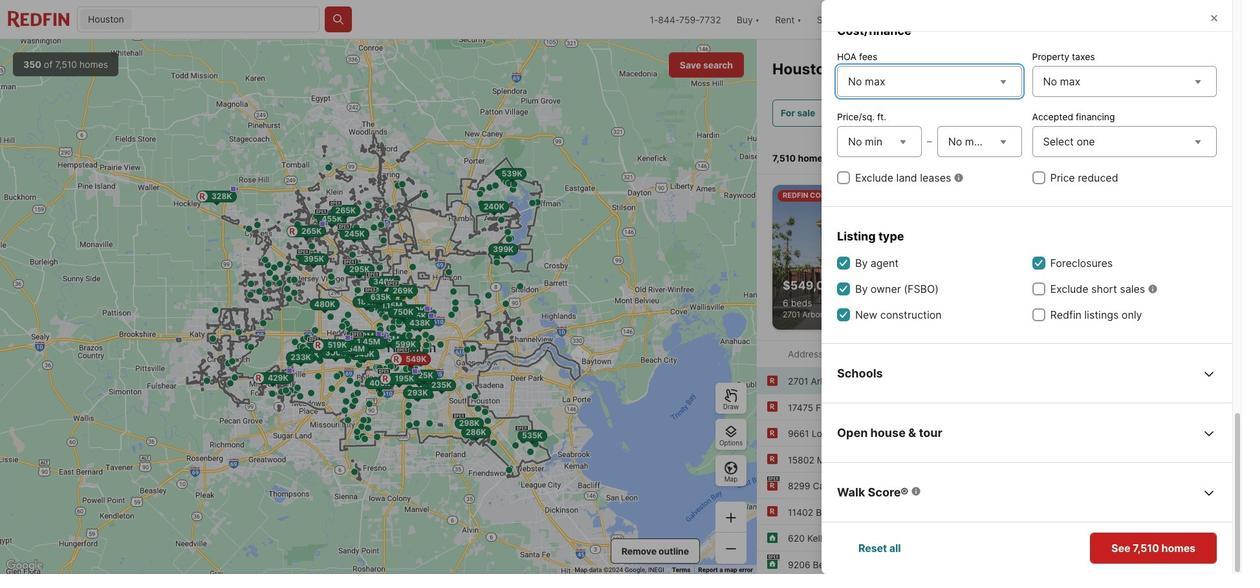Task type: vqa. For each thing, say whether or not it's contained in the screenshot.
$1,339-
no



Task type: locate. For each thing, give the bounding box(es) containing it.
None checkbox
[[1032, 283, 1045, 296], [1032, 309, 1045, 322], [1032, 283, 1045, 296], [1032, 309, 1045, 322]]

None search field
[[134, 7, 319, 33]]

dialog
[[822, 0, 1242, 575]]

google image
[[3, 558, 46, 575]]

tab list
[[1103, 137, 1227, 174]]

None checkbox
[[837, 171, 850, 184], [1032, 171, 1045, 184], [837, 257, 850, 270], [1032, 257, 1045, 270], [837, 283, 850, 296], [837, 309, 850, 322], [837, 171, 850, 184], [1032, 171, 1045, 184], [837, 257, 850, 270], [1032, 257, 1045, 270], [837, 283, 850, 296], [837, 309, 850, 322]]

toggle search results photos view tab
[[1116, 140, 1166, 172]]

select a min and max value element
[[837, 124, 1022, 160]]



Task type: describe. For each thing, give the bounding box(es) containing it.
toggle search results table view tab
[[1169, 140, 1214, 172]]

map region
[[0, 39, 757, 575]]

submit search image
[[332, 13, 345, 26]]



